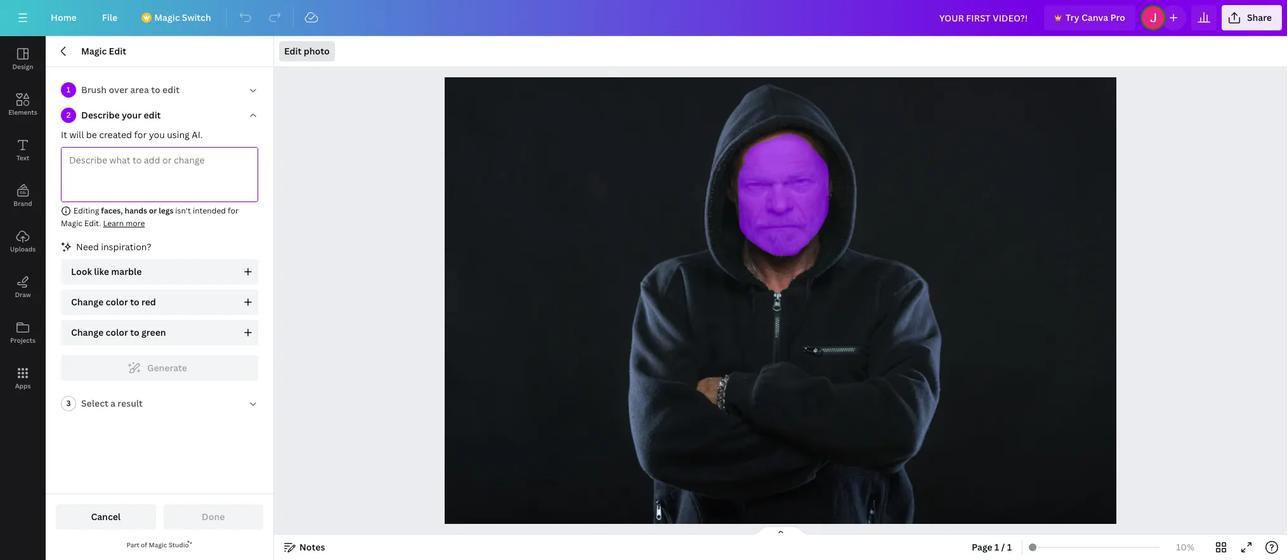 Task type: locate. For each thing, give the bounding box(es) containing it.
canva
[[1082, 11, 1109, 23]]

1 vertical spatial to
[[130, 296, 139, 308]]

draw button
[[0, 265, 46, 310]]

0 vertical spatial to
[[151, 84, 160, 96]]

2 edit from the left
[[284, 45, 302, 57]]

to inside 'change color to green' button
[[130, 327, 139, 339]]

editing faces, hands or legs
[[74, 206, 173, 216]]

change down look
[[71, 296, 104, 308]]

2 color from the top
[[106, 327, 128, 339]]

cancel button
[[56, 505, 156, 530]]

2 vertical spatial to
[[130, 327, 139, 339]]

It will be created for you using AI. text field
[[62, 148, 258, 202]]

notes
[[299, 542, 325, 554]]

text button
[[0, 128, 46, 173]]

over
[[109, 84, 128, 96]]

add
[[759, 486, 777, 498]]

color for green
[[106, 327, 128, 339]]

edit left photo
[[284, 45, 302, 57]]

to
[[151, 84, 160, 96], [130, 296, 139, 308], [130, 327, 139, 339]]

elements button
[[0, 82, 46, 128]]

change
[[71, 296, 104, 308], [71, 327, 104, 339]]

0 vertical spatial color
[[106, 296, 128, 308]]

color for red
[[106, 296, 128, 308]]

try
[[1066, 11, 1080, 23]]

10% button
[[1165, 538, 1206, 558]]

brand button
[[0, 173, 46, 219]]

isn't intended for magic edit.
[[61, 206, 239, 229]]

change color to red
[[71, 296, 156, 308]]

it will be created for you using ai.
[[61, 129, 203, 141]]

1 up "2"
[[67, 84, 71, 95]]

edit down file dropdown button
[[109, 45, 126, 57]]

color down change color to red
[[106, 327, 128, 339]]

area
[[130, 84, 149, 96]]

Design title text field
[[929, 5, 1039, 30]]

learn more
[[103, 218, 145, 229]]

2 change from the top
[[71, 327, 104, 339]]

magic edit
[[81, 45, 126, 57]]

1 vertical spatial for
[[228, 206, 239, 216]]

home link
[[41, 5, 87, 30]]

magic switch button
[[133, 5, 221, 30]]

1 horizontal spatial edit
[[162, 84, 180, 96]]

for left you
[[134, 129, 147, 141]]

using
[[167, 129, 190, 141]]

0 vertical spatial change
[[71, 296, 104, 308]]

to left green
[[130, 327, 139, 339]]

like
[[94, 266, 109, 278]]

notes button
[[279, 538, 330, 558]]

1 horizontal spatial edit
[[284, 45, 302, 57]]

color
[[106, 296, 128, 308], [106, 327, 128, 339]]

color up change color to green
[[106, 296, 128, 308]]

try canva pro button
[[1044, 5, 1136, 30]]

for right intended in the left of the page
[[228, 206, 239, 216]]

/
[[1002, 542, 1005, 554]]

1 color from the top
[[106, 296, 128, 308]]

edit right area
[[162, 84, 180, 96]]

0 horizontal spatial edit
[[109, 45, 126, 57]]

you
[[149, 129, 165, 141]]

for inside isn't intended for magic edit.
[[228, 206, 239, 216]]

change for change color to red
[[71, 296, 104, 308]]

or
[[149, 206, 157, 216]]

studio
[[169, 541, 189, 550]]

to inside the change color to red button
[[130, 296, 139, 308]]

0 vertical spatial for
[[134, 129, 147, 141]]

1 horizontal spatial for
[[228, 206, 239, 216]]

more
[[126, 218, 145, 229]]

magic down editing
[[61, 218, 83, 229]]

magic
[[154, 11, 180, 23], [81, 45, 107, 57], [61, 218, 83, 229], [149, 541, 167, 550]]

0 horizontal spatial for
[[134, 129, 147, 141]]

to left red
[[130, 296, 139, 308]]

uploads button
[[0, 219, 46, 265]]

page
[[779, 486, 800, 498]]

magic right of
[[149, 541, 167, 550]]

your
[[122, 109, 142, 121]]

2
[[66, 110, 71, 121]]

elements
[[8, 108, 37, 117]]

page 1 / 1
[[972, 542, 1012, 554]]

1 left /
[[995, 542, 1000, 554]]

learn
[[103, 218, 124, 229]]

magic inside "button"
[[154, 11, 180, 23]]

select a result
[[81, 398, 143, 410]]

for
[[134, 129, 147, 141], [228, 206, 239, 216]]

edit
[[109, 45, 126, 57], [284, 45, 302, 57]]

1 right /
[[1007, 542, 1012, 554]]

inspiration?
[[101, 241, 151, 253]]

design
[[12, 62, 33, 71]]

draw
[[15, 291, 31, 299]]

1 vertical spatial edit
[[144, 109, 161, 121]]

change down change color to red
[[71, 327, 104, 339]]

2 horizontal spatial 1
[[1007, 542, 1012, 554]]

magic down file dropdown button
[[81, 45, 107, 57]]

projects
[[10, 336, 36, 345]]

edit inside popup button
[[284, 45, 302, 57]]

to right area
[[151, 84, 160, 96]]

magic left switch
[[154, 11, 180, 23]]

part
[[127, 541, 139, 550]]

1 change from the top
[[71, 296, 104, 308]]

main menu bar
[[0, 0, 1287, 36]]

0 vertical spatial edit
[[162, 84, 180, 96]]

edit.
[[84, 218, 101, 229]]

change color to red button
[[61, 290, 258, 315]]

change inside the change color to red button
[[71, 296, 104, 308]]

need inspiration?
[[76, 241, 151, 253]]

1 vertical spatial change
[[71, 327, 104, 339]]

pro
[[1111, 11, 1126, 23]]

marble
[[111, 266, 142, 278]]

page
[[972, 542, 993, 554]]

projects button
[[0, 310, 46, 356]]

switch
[[182, 11, 211, 23]]

magic for magic edit
[[81, 45, 107, 57]]

edit up you
[[144, 109, 161, 121]]

learn more link
[[103, 218, 145, 229]]

change color to green button
[[61, 320, 258, 346]]

1 vertical spatial color
[[106, 327, 128, 339]]

change inside 'change color to green' button
[[71, 327, 104, 339]]

generate
[[147, 362, 187, 374]]

of
[[141, 541, 147, 550]]

magic studio
[[149, 541, 189, 550]]

file
[[102, 11, 118, 23]]



Task type: vqa. For each thing, say whether or not it's contained in the screenshot.
topmost Change
yes



Task type: describe. For each thing, give the bounding box(es) containing it.
look like marble button
[[61, 260, 258, 285]]

+ add page
[[752, 486, 800, 498]]

describe
[[81, 109, 120, 121]]

a
[[110, 398, 115, 410]]

magic switch
[[154, 11, 211, 23]]

apps button
[[0, 356, 46, 402]]

text
[[16, 154, 29, 162]]

brand
[[14, 199, 32, 208]]

need
[[76, 241, 99, 253]]

10%
[[1176, 542, 1195, 554]]

share button
[[1222, 5, 1282, 30]]

apps
[[15, 382, 31, 391]]

describe your edit
[[81, 109, 161, 121]]

try canva pro
[[1066, 11, 1126, 23]]

intended
[[193, 206, 226, 216]]

cancel
[[91, 511, 121, 523]]

photo
[[304, 45, 330, 57]]

done
[[202, 511, 225, 523]]

uploads
[[10, 245, 36, 254]]

0 horizontal spatial 1
[[67, 84, 71, 95]]

to for green
[[130, 327, 139, 339]]

green
[[141, 327, 166, 339]]

1 horizontal spatial 1
[[995, 542, 1000, 554]]

to for red
[[130, 296, 139, 308]]

editing
[[74, 206, 99, 216]]

generate button
[[61, 356, 258, 381]]

created
[[99, 129, 132, 141]]

+
[[752, 486, 757, 498]]

1 edit from the left
[[109, 45, 126, 57]]

done button
[[163, 505, 263, 530]]

look
[[71, 266, 92, 278]]

faces,
[[101, 206, 123, 216]]

design button
[[0, 36, 46, 82]]

side panel tab list
[[0, 36, 46, 402]]

red
[[141, 296, 156, 308]]

magic for magic studio
[[149, 541, 167, 550]]

hands
[[125, 206, 147, 216]]

edit photo
[[284, 45, 330, 57]]

be
[[86, 129, 97, 141]]

show pages image
[[750, 527, 811, 537]]

select
[[81, 398, 108, 410]]

part of
[[127, 541, 149, 550]]

3
[[66, 398, 71, 409]]

look like marble
[[71, 266, 142, 278]]

ai.
[[192, 129, 203, 141]]

change color to green
[[71, 327, 166, 339]]

isn't
[[175, 206, 191, 216]]

result
[[118, 398, 143, 410]]

it
[[61, 129, 67, 141]]

edit photo button
[[279, 41, 335, 62]]

legs
[[159, 206, 173, 216]]

0 horizontal spatial edit
[[144, 109, 161, 121]]

home
[[51, 11, 77, 23]]

+ add page button
[[455, 480, 1098, 505]]

share
[[1247, 11, 1272, 23]]

magic for magic switch
[[154, 11, 180, 23]]

change for change color to green
[[71, 327, 104, 339]]

brush
[[81, 84, 107, 96]]

file button
[[92, 5, 128, 30]]

will
[[69, 129, 84, 141]]

magic inside isn't intended for magic edit.
[[61, 218, 83, 229]]



